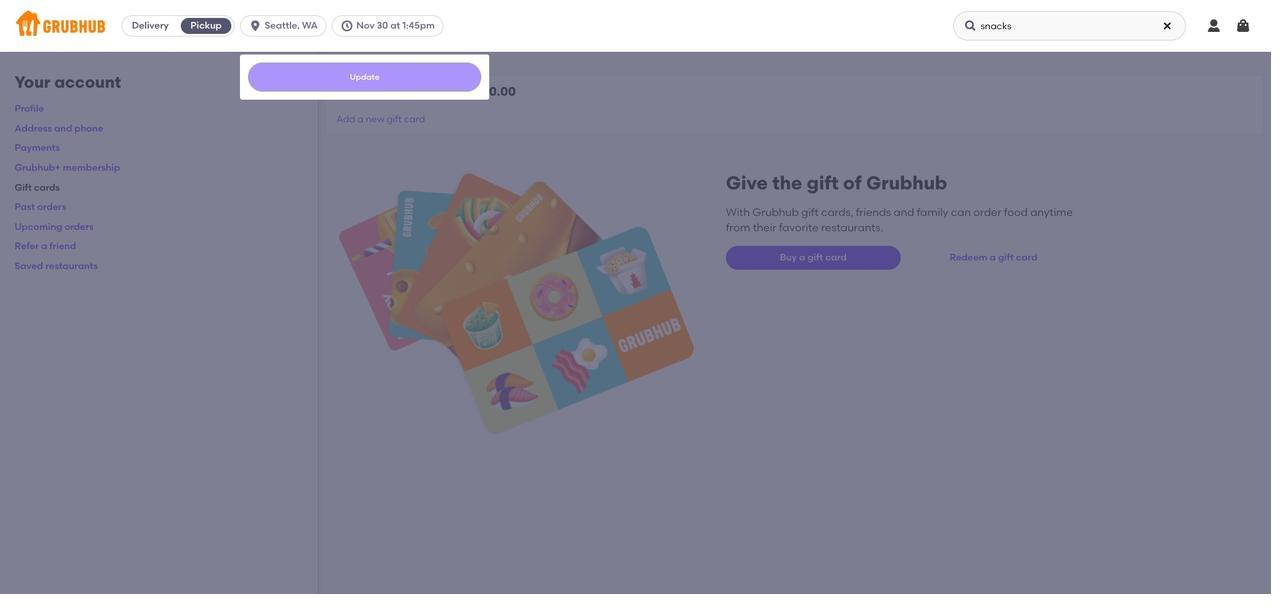 Task type: vqa. For each thing, say whether or not it's contained in the screenshot.
mi
no



Task type: describe. For each thing, give the bounding box(es) containing it.
nov 30 at 1:45pm button
[[332, 15, 449, 37]]

gift down "update"
[[370, 84, 391, 99]]

your
[[15, 72, 50, 92]]

friends
[[856, 206, 891, 219]]

address and phone link
[[15, 123, 103, 134]]

nov 30 at 1:45pm
[[356, 20, 435, 31]]

total gift card balance: $0.00
[[336, 84, 516, 99]]

refer
[[15, 241, 39, 252]]

nov
[[356, 20, 374, 31]]

gift for with grubhub gift cards, friends and family can order food anytime from their favorite restaurants.
[[801, 206, 819, 219]]

gift cards
[[15, 182, 60, 193]]

past orders
[[15, 202, 66, 213]]

wa
[[302, 20, 318, 31]]

update
[[350, 72, 380, 82]]

your account
[[15, 72, 121, 92]]

refer a friend link
[[15, 241, 76, 252]]

card down "total gift card balance: $0.00"
[[404, 114, 425, 125]]

saved restaurants link
[[15, 261, 98, 272]]

a for buy
[[799, 252, 805, 263]]

add
[[336, 114, 355, 125]]

orders for upcoming orders
[[65, 221, 94, 233]]

phone
[[74, 123, 103, 134]]

redeem a gift card button
[[944, 246, 1043, 270]]

gift cards link
[[15, 182, 60, 193]]

food
[[1004, 206, 1028, 219]]

gift for buy a gift card
[[808, 252, 823, 263]]

pickup button
[[178, 15, 234, 37]]

favorite
[[779, 221, 819, 234]]

30
[[377, 20, 388, 31]]

1:45pm
[[402, 20, 435, 31]]

address
[[15, 123, 52, 134]]

give the gift of grubhub
[[726, 172, 947, 194]]

2 svg image from the left
[[964, 19, 977, 33]]

with grubhub gift cards, friends and family can order food anytime from their favorite restaurants.
[[726, 206, 1073, 234]]

buy
[[780, 252, 797, 263]]

a for refer
[[41, 241, 47, 252]]

update button
[[248, 62, 481, 92]]

from
[[726, 221, 750, 234]]

refer a friend
[[15, 241, 76, 252]]

payments
[[15, 143, 60, 154]]

saved
[[15, 261, 43, 272]]

address and phone
[[15, 123, 103, 134]]

upcoming
[[15, 221, 62, 233]]

card up add a new gift card
[[394, 84, 423, 99]]

pickup
[[191, 20, 222, 31]]

account
[[54, 72, 121, 92]]

upcoming orders link
[[15, 221, 94, 233]]

redeem a gift card
[[950, 252, 1037, 263]]

grubhub+ membership
[[15, 162, 120, 174]]

total
[[336, 84, 367, 99]]

orders for past orders
[[37, 202, 66, 213]]

seattle, wa button
[[240, 15, 332, 37]]

card inside button
[[1016, 252, 1037, 263]]

add a new gift card
[[336, 114, 425, 125]]

family
[[917, 206, 948, 219]]

seattle, wa
[[265, 20, 318, 31]]



Task type: locate. For each thing, give the bounding box(es) containing it.
grubhub+
[[15, 162, 61, 174]]

grubhub inside with grubhub gift cards, friends and family can order food anytime from their favorite restaurants.
[[752, 206, 799, 219]]

grubhub up with grubhub gift cards, friends and family can order food anytime from their favorite restaurants.
[[866, 172, 947, 194]]

1 vertical spatial orders
[[65, 221, 94, 233]]

gift left of in the right of the page
[[807, 172, 839, 194]]

delivery
[[132, 20, 169, 31]]

anytime
[[1030, 206, 1073, 219]]

svg image inside seattle, wa button
[[249, 19, 262, 33]]

1 vertical spatial and
[[894, 206, 914, 219]]

restaurants
[[45, 261, 98, 272]]

and
[[54, 123, 72, 134], [894, 206, 914, 219]]

and left phone
[[54, 123, 72, 134]]

new
[[366, 114, 385, 125]]

and left family
[[894, 206, 914, 219]]

past
[[15, 202, 35, 213]]

payments link
[[15, 143, 60, 154]]

gift card image
[[339, 172, 694, 436]]

gift
[[370, 84, 391, 99], [387, 114, 402, 125], [807, 172, 839, 194], [801, 206, 819, 219], [808, 252, 823, 263], [998, 252, 1014, 263]]

delivery button
[[122, 15, 178, 37]]

of
[[843, 172, 862, 194]]

gift for redeem a gift card
[[998, 252, 1014, 263]]

0 vertical spatial and
[[54, 123, 72, 134]]

svg image
[[1235, 18, 1251, 34], [340, 19, 354, 33], [1162, 21, 1173, 31]]

cards
[[34, 182, 60, 193]]

at
[[390, 20, 400, 31]]

0 horizontal spatial svg image
[[340, 19, 354, 33]]

svg image
[[249, 19, 262, 33], [964, 19, 977, 33]]

redeem
[[950, 252, 988, 263]]

grubhub up the "their"
[[752, 206, 799, 219]]

can
[[951, 206, 971, 219]]

main navigation navigation
[[0, 0, 1271, 594]]

profile
[[15, 103, 44, 115]]

membership
[[63, 162, 120, 174]]

friend
[[49, 241, 76, 252]]

card down restaurants.
[[825, 252, 847, 263]]

upcoming orders
[[15, 221, 94, 233]]

a for redeem
[[990, 252, 996, 263]]

a right buy
[[799, 252, 805, 263]]

grubhub+ membership link
[[15, 162, 120, 174]]

gift inside with grubhub gift cards, friends and family can order food anytime from their favorite restaurants.
[[801, 206, 819, 219]]

orders
[[37, 202, 66, 213], [65, 221, 94, 233]]

0 vertical spatial orders
[[37, 202, 66, 213]]

give
[[726, 172, 768, 194]]

1 svg image from the left
[[249, 19, 262, 33]]

the
[[772, 172, 802, 194]]

0 horizontal spatial and
[[54, 123, 72, 134]]

a right redeem
[[990, 252, 996, 263]]

card
[[394, 84, 423, 99], [404, 114, 425, 125], [825, 252, 847, 263], [1016, 252, 1037, 263]]

and inside with grubhub gift cards, friends and family can order food anytime from their favorite restaurants.
[[894, 206, 914, 219]]

0 horizontal spatial grubhub
[[752, 206, 799, 219]]

gift right new
[[387, 114, 402, 125]]

past orders link
[[15, 202, 66, 213]]

0 vertical spatial grubhub
[[866, 172, 947, 194]]

a left new
[[357, 114, 364, 125]]

buy a gift card
[[780, 252, 847, 263]]

their
[[753, 221, 776, 234]]

seattle,
[[265, 20, 300, 31]]

1 vertical spatial grubhub
[[752, 206, 799, 219]]

gift
[[15, 182, 32, 193]]

orders up the friend
[[65, 221, 94, 233]]

gift right buy
[[808, 252, 823, 263]]

orders up upcoming orders
[[37, 202, 66, 213]]

a for add
[[357, 114, 364, 125]]

2 horizontal spatial svg image
[[1235, 18, 1251, 34]]

a
[[357, 114, 364, 125], [41, 241, 47, 252], [799, 252, 805, 263], [990, 252, 996, 263]]

gift inside button
[[998, 252, 1014, 263]]

balance:
[[426, 84, 480, 99]]

buy a gift card link
[[726, 246, 901, 270]]

restaurants.
[[821, 221, 883, 234]]

cards,
[[821, 206, 853, 219]]

card down food
[[1016, 252, 1037, 263]]

1 horizontal spatial and
[[894, 206, 914, 219]]

1 horizontal spatial grubhub
[[866, 172, 947, 194]]

gift for give the gift of grubhub
[[807, 172, 839, 194]]

gift up favorite
[[801, 206, 819, 219]]

1 horizontal spatial svg image
[[1162, 21, 1173, 31]]

1 horizontal spatial svg image
[[964, 19, 977, 33]]

saved restaurants
[[15, 261, 98, 272]]

$0.00
[[482, 84, 516, 99]]

gift right redeem
[[998, 252, 1014, 263]]

a right refer in the top left of the page
[[41, 241, 47, 252]]

0 horizontal spatial svg image
[[249, 19, 262, 33]]

with
[[726, 206, 750, 219]]

grubhub
[[866, 172, 947, 194], [752, 206, 799, 219]]

profile link
[[15, 103, 44, 115]]

order
[[973, 206, 1001, 219]]

svg image inside nov 30 at 1:45pm button
[[340, 19, 354, 33]]

a inside button
[[990, 252, 996, 263]]



